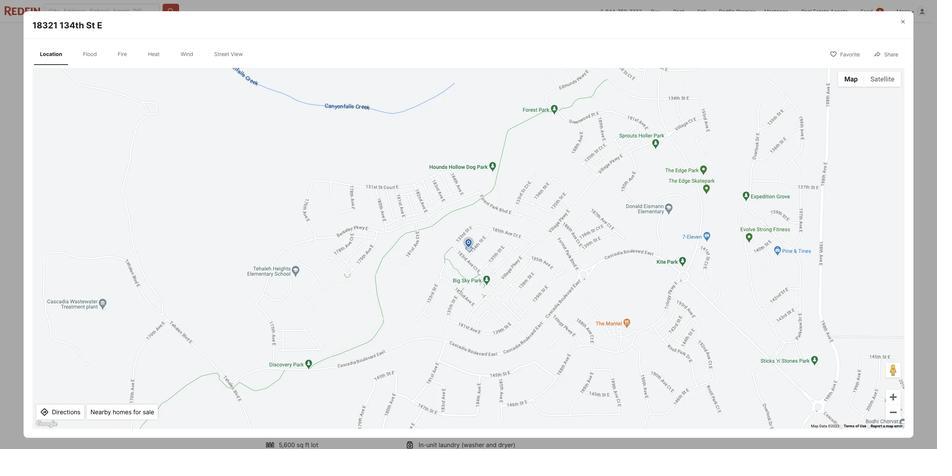 Task type: describe. For each thing, give the bounding box(es) containing it.
home inside immaculate noffke resale in desirable tehaleh (bonney lake/sumner school district). almost $100k worth of upgrades and brand new carpet. open floor plan with tons of natural light. beautiful kitchen with a large island, blue star professional convection oven & italian bertazonni range, 72 inch ss fridge, quartz counters, butlers pantry with beverage fridge. covered patio with built-in gas grill & fireplace with conversation area. custom closets, auto shades, electric car charger, wifi garage openers, a/c. located right next to big sky park with mountain views from the front bedrooms. this home is a must see!
[[352, 413, 368, 421]]

openers,
[[336, 404, 361, 412]]

island,
[[349, 377, 367, 385]]

laundry
[[439, 442, 460, 449]]

nearby
[[91, 409, 111, 416]]

park
[[460, 404, 473, 412]]

1 , from the left
[[314, 272, 316, 279]]

in-unit laundry (washer and dryer)
[[419, 442, 516, 449]]

0 vertical spatial in
[[339, 359, 344, 367]]

City, Address, School, Agent, ZIP search field
[[45, 4, 160, 19]]

map region
[[0, 37, 937, 450]]

street inside tab
[[214, 51, 229, 57]]

1
[[879, 8, 881, 14]]

school
[[461, 359, 480, 367]]

18321 134th st e
[[32, 20, 102, 31]]

1 vertical spatial in
[[294, 395, 299, 403]]

terms of use link
[[844, 425, 867, 429]]

front
[[291, 413, 305, 421]]

fire tab
[[112, 45, 133, 63]]

pantry
[[406, 386, 425, 394]]

redfin premier
[[719, 8, 756, 14]]

4 tab from the left
[[399, 24, 455, 42]]

sq
[[297, 442, 304, 449]]

map entry image
[[488, 257, 538, 307]]

directions
[[52, 409, 80, 416]]

redfin premier button
[[715, 0, 760, 22]]

carpet.
[[382, 368, 402, 376]]

range,
[[265, 386, 283, 394]]

$814,000
[[549, 312, 593, 324]]

7732
[[630, 8, 642, 14]]

built-
[[279, 395, 294, 403]]

on
[[289, 258, 297, 264]]

3d walkthrough
[[288, 221, 329, 228]]

buy
[[612, 286, 623, 294]]

district).
[[482, 359, 506, 367]]

heat tab
[[142, 45, 166, 63]]

use
[[860, 425, 867, 429]]

lake
[[340, 272, 354, 279]]

plans
[[369, 221, 383, 228]]

home for this
[[311, 336, 335, 346]]

sky
[[448, 404, 458, 412]]

floor
[[421, 368, 434, 376]]

street view button
[[393, 217, 445, 232]]

electric
[[508, 395, 529, 403]]

built in 2018
[[279, 424, 313, 432]]

0 vertical spatial &
[[480, 377, 484, 385]]

with down auto
[[474, 404, 486, 412]]

a right the is
[[375, 413, 379, 421]]

nearby homes for sale button
[[87, 405, 158, 420]]

owner
[[590, 380, 609, 387]]

sold
[[265, 300, 278, 308]]

e for 18321 134th st e
[[97, 20, 102, 31]]

brand
[[351, 368, 367, 376]]

error
[[895, 425, 903, 429]]

bedrooms.
[[306, 413, 336, 421]]

18321 134th st e element
[[32, 11, 111, 31]]

$969,000
[[603, 312, 648, 324]]

bertazonni
[[504, 377, 535, 385]]

this
[[338, 413, 350, 421]]

dryer)
[[498, 442, 516, 449]]

mountain
[[488, 404, 514, 412]]

map button
[[838, 72, 864, 87]]

view inside button
[[426, 221, 439, 228]]

upgrades
[[310, 368, 337, 376]]

schedule a selling consultation
[[563, 335, 653, 342]]

menu bar inside 18321 134th st e dialog
[[838, 72, 901, 87]]

listing
[[646, 277, 663, 285]]

st for 18321 134th st e ,
[[303, 272, 309, 279]]

price for $814,000 – $969,000
[[588, 302, 600, 308]]

about
[[265, 336, 291, 346]]

report a map error
[[871, 425, 903, 429]]

of inside 18321 134th st e dialog
[[856, 425, 859, 429]]

with up a/c. in the bottom of the page
[[356, 395, 368, 403]]

wind tab
[[175, 45, 199, 63]]

ss
[[307, 386, 315, 394]]

nearby homes for sale
[[91, 409, 154, 416]]

sold on aug 25, 2023
[[272, 258, 333, 264]]

it's
[[549, 351, 555, 356]]

free,
[[557, 351, 566, 356]]

map for map data ©2023
[[811, 425, 819, 429]]

5,600
[[279, 442, 295, 449]]

home for your
[[575, 277, 591, 285]]

tab list inside 18321 134th st e dialog
[[32, 43, 256, 65]]

street view tab
[[208, 45, 249, 63]]

located
[[376, 404, 399, 412]]

closets,
[[447, 395, 469, 403]]

$825,000
[[265, 289, 308, 299]]

listed
[[265, 242, 278, 247]]

for inside sell your home for more, pay a 1% listing fee when you sell and buy
[[593, 277, 601, 285]]

18321 for 18321 134th st e
[[32, 20, 58, 31]]

schedule a selling consultation button
[[549, 330, 666, 348]]

18321 134th st e ,
[[265, 272, 316, 279]]

—
[[607, 351, 611, 356]]

4 for 4 garage spaces
[[419, 407, 423, 415]]

98391
[[368, 272, 386, 279]]

heat
[[148, 51, 160, 57]]

floor plans
[[355, 221, 383, 228]]

with up custom
[[426, 386, 438, 394]]

selling?
[[599, 257, 631, 267]]

unit
[[427, 442, 437, 449]]

worth
[[284, 368, 301, 376]]

holly
[[286, 242, 297, 247]]

a up fridge,
[[328, 377, 331, 385]]

to
[[430, 404, 436, 412]]

(washer
[[462, 442, 484, 449]]

directions button
[[36, 405, 84, 420]]

listed by holly stinson • redfin. bought with redfin.
[[265, 242, 376, 247]]

for inside button
[[133, 409, 141, 416]]

selling
[[596, 335, 615, 342]]

street view inside button
[[410, 221, 439, 228]]

18321 134th st e dialog
[[0, 11, 937, 450]]

a inside sell your home for more, pay a 1% listing fee when you sell and buy
[[632, 277, 635, 285]]

sale
[[143, 409, 154, 416]]

favorite button
[[824, 46, 867, 62]]



Task type: locate. For each thing, give the bounding box(es) containing it.
2 vertical spatial and
[[486, 442, 497, 449]]

price down '$825,000'
[[280, 300, 294, 308]]

1 horizontal spatial and
[[486, 442, 497, 449]]

$825,000 sold price
[[265, 289, 308, 308]]

1 redfin. from the left
[[319, 242, 334, 247]]

a left map
[[883, 425, 885, 429]]

data
[[820, 425, 827, 429]]

view owner dashboard button
[[549, 375, 666, 393]]

st for 18321 134th st e
[[86, 20, 95, 31]]

0 vertical spatial 134th
[[60, 20, 84, 31]]

759-
[[618, 8, 630, 14]]

favorite
[[841, 51, 860, 58]]

oven
[[465, 377, 479, 385]]

no
[[578, 351, 583, 356]]

1 horizontal spatial street view
[[410, 221, 439, 228]]

floor plans button
[[339, 217, 390, 232]]

0 vertical spatial st
[[86, 20, 95, 31]]

& right "grill" at the left of the page
[[324, 395, 328, 403]]

with up the car at the left bottom
[[265, 395, 277, 403]]

2023
[[320, 258, 333, 264]]

garage inside immaculate noffke resale in desirable tehaleh (bonney lake/sumner school district). almost $100k worth of upgrades and brand new carpet. open floor plan with tons of natural light. beautiful kitchen with a large island, blue star professional convection oven & italian bertazonni range, 72 inch ss fridge, quartz counters, butlers pantry with beverage fridge. covered patio with built-in gas grill & fireplace with conversation area. custom closets, auto shades, electric car charger, wifi garage openers, a/c. located right next to big sky park with mountain views from the front bedrooms. this home is a must see!
[[315, 404, 335, 412]]

a inside 18321 134th st e dialog
[[883, 425, 885, 429]]

134th down the on
[[284, 272, 301, 279]]

1 tab from the left
[[265, 24, 311, 42]]

for left sale
[[133, 409, 141, 416]]

1-844-759-7732
[[601, 8, 642, 14]]

1 horizontal spatial 4
[[419, 407, 423, 415]]

car
[[265, 404, 274, 412]]

0 horizontal spatial for
[[133, 409, 141, 416]]

stinson
[[298, 242, 314, 247]]

and left 'dryer)'
[[486, 442, 497, 449]]

1 vertical spatial for
[[133, 409, 141, 416]]

2 redfin. from the left
[[362, 242, 376, 247]]

1 horizontal spatial e
[[310, 272, 314, 279]]

blue
[[369, 377, 381, 385]]

134th down city, address, school, agent, zip search box
[[60, 20, 84, 31]]

area.
[[408, 395, 422, 403]]

1 horizontal spatial ,
[[354, 272, 355, 279]]

a/c.
[[363, 404, 375, 412]]

e for 18321 134th st e ,
[[310, 272, 314, 279]]

134th inside dialog
[[60, 20, 84, 31]]

this
[[293, 336, 309, 346]]

1 vertical spatial tab list
[[32, 43, 256, 65]]

18321 inside dialog
[[32, 20, 58, 31]]

4 garage spaces
[[419, 407, 466, 415]]

0 horizontal spatial &
[[324, 395, 328, 403]]

in right built
[[293, 424, 298, 432]]

with up convection
[[449, 368, 461, 376]]

sold link
[[272, 258, 286, 264]]

garage up bedrooms.
[[315, 404, 335, 412]]

must
[[381, 413, 395, 421]]

1 horizontal spatial st
[[303, 272, 309, 279]]

home inside sell your home for more, pay a 1% listing fee when you sell and buy
[[575, 277, 591, 285]]

star
[[383, 377, 394, 385]]

and inside immaculate noffke resale in desirable tehaleh (bonney lake/sumner school district). almost $100k worth of upgrades and brand new carpet. open floor plan with tons of natural light. beautiful kitchen with a large island, blue star professional convection oven & italian bertazonni range, 72 inch ss fridge, quartz counters, butlers pantry with beverage fridge. covered patio with built-in gas grill & fireplace with conversation area. custom closets, auto shades, electric car charger, wifi garage openers, a/c. located right next to big sky park with mountain views from the front bedrooms. this home is a must see!
[[338, 368, 349, 376]]

in right resale
[[339, 359, 344, 367]]

st inside 18321 134th st e element
[[86, 20, 95, 31]]

tab list containing location
[[32, 43, 256, 65]]

noffke
[[300, 359, 319, 367]]

and down more,
[[600, 286, 611, 294]]

1-844-759-7732 link
[[601, 8, 642, 14]]

menu bar containing map
[[838, 72, 901, 87]]

terms
[[844, 425, 855, 429]]

price for sold price
[[280, 300, 294, 308]]

map for map
[[845, 75, 858, 83]]

1 vertical spatial view
[[426, 221, 439, 228]]

a inside button
[[591, 335, 595, 342]]

0 vertical spatial street view
[[214, 51, 243, 57]]

1-
[[601, 8, 606, 14]]

tons
[[463, 368, 475, 376]]

beverage
[[440, 386, 467, 394]]

location tab
[[34, 45, 68, 63]]

4 down bonney at the left
[[326, 289, 331, 299]]

fire
[[118, 51, 127, 57]]

street
[[214, 51, 229, 57], [410, 221, 425, 228]]

5 tab from the left
[[455, 24, 497, 42]]

1 horizontal spatial tab list
[[265, 23, 535, 42]]

1 horizontal spatial view
[[426, 221, 439, 228]]

open
[[404, 368, 419, 376]]

estimated
[[549, 302, 574, 308]]

bonney
[[317, 272, 339, 279]]

0 horizontal spatial garage
[[315, 404, 335, 412]]

134th for 18321 134th st e ,
[[284, 272, 301, 279]]

1 vertical spatial street view
[[410, 221, 439, 228]]

immaculate
[[265, 359, 298, 367]]

feed
[[861, 8, 873, 14]]

home up you
[[575, 277, 591, 285]]

of left selling?
[[588, 257, 597, 267]]

1 horizontal spatial garage
[[424, 407, 444, 415]]

1 horizontal spatial redfin.
[[362, 242, 376, 247]]

0 vertical spatial e
[[97, 20, 102, 31]]

2.5 baths
[[358, 289, 374, 308]]

redfin
[[719, 8, 735, 14]]

1 horizontal spatial home
[[352, 413, 368, 421]]

and up large
[[338, 368, 349, 376]]

e down city, address, school, agent, zip search box
[[97, 20, 102, 31]]

thinking of selling?
[[549, 257, 631, 267]]

2 horizontal spatial home
[[575, 277, 591, 285]]

e inside dialog
[[97, 20, 102, 31]]

1 horizontal spatial street
[[410, 221, 425, 228]]

your
[[561, 277, 574, 285]]

price right sale
[[588, 302, 600, 308]]

4 left "to"
[[419, 407, 423, 415]]

redfin. down floor plans
[[362, 242, 376, 247]]

1 horizontal spatial 134th
[[284, 272, 301, 279]]

1 vertical spatial and
[[338, 368, 349, 376]]

flood tab
[[77, 45, 103, 63]]

0 vertical spatial home
[[575, 277, 591, 285]]

share button
[[868, 46, 905, 62]]

18321 for 18321 134th st e ,
[[265, 272, 283, 279]]

0 vertical spatial for
[[593, 277, 601, 285]]

0 vertical spatial tab list
[[265, 23, 535, 42]]

view
[[231, 51, 243, 57], [426, 221, 439, 228], [575, 380, 589, 387]]

0 horizontal spatial view
[[231, 51, 243, 57]]

3 tab from the left
[[348, 24, 399, 42]]

home left the is
[[352, 413, 368, 421]]

menu bar
[[838, 72, 901, 87]]

0 horizontal spatial 4
[[326, 289, 331, 299]]

for up sell
[[593, 277, 601, 285]]

1 vertical spatial &
[[324, 395, 328, 403]]

tab
[[265, 24, 311, 42], [311, 24, 348, 42], [348, 24, 399, 42], [399, 24, 455, 42], [455, 24, 497, 42], [497, 24, 529, 42]]

2 vertical spatial in
[[293, 424, 298, 432]]

0 horizontal spatial home
[[311, 336, 335, 346]]

google image
[[34, 420, 59, 429]]

0 vertical spatial map
[[845, 75, 858, 83]]

tab list
[[265, 23, 535, 42], [32, 43, 256, 65]]

for
[[593, 277, 601, 285], [133, 409, 141, 416]]

satellite
[[871, 75, 895, 83]]

, left 98391
[[354, 272, 355, 279]]

of right tons
[[477, 368, 483, 376]]

a left "selling"
[[591, 335, 595, 342]]

a left 1%
[[632, 277, 635, 285]]

0 vertical spatial street
[[214, 51, 229, 57]]

home
[[575, 277, 591, 285], [311, 336, 335, 346], [352, 413, 368, 421]]

0 horizontal spatial 134th
[[60, 20, 84, 31]]

1 vertical spatial street
[[410, 221, 425, 228]]

view inside tab
[[231, 51, 243, 57]]

beautiful
[[265, 377, 290, 385]]

kitchen
[[292, 377, 313, 385]]

premier
[[737, 8, 756, 14]]

0 horizontal spatial e
[[97, 20, 102, 31]]

1 horizontal spatial &
[[480, 377, 484, 385]]

obligation
[[585, 351, 605, 356]]

0 horizontal spatial street view
[[214, 51, 243, 57]]

0 horizontal spatial map
[[811, 425, 819, 429]]

a/c
[[431, 424, 442, 432]]

0 horizontal spatial tab list
[[32, 43, 256, 65]]

with down upgrades
[[314, 377, 326, 385]]

2 tab from the left
[[311, 24, 348, 42]]

aug
[[299, 258, 310, 264]]

floor
[[355, 221, 368, 228]]

1 horizontal spatial price
[[588, 302, 600, 308]]

2 vertical spatial home
[[352, 413, 368, 421]]

, left bonney at the left
[[314, 272, 316, 279]]

big
[[437, 404, 446, 412]]

844-
[[606, 8, 618, 14]]

0 vertical spatial view
[[231, 51, 243, 57]]

4 for 4
[[326, 289, 331, 299]]

e down 25,
[[310, 272, 314, 279]]

immaculate noffke resale in desirable tehaleh (bonney lake/sumner school district). almost $100k worth of upgrades and brand new carpet. open floor plan with tons of natural light. beautiful kitchen with a large island, blue star professional convection oven & italian bertazonni range, 72 inch ss fridge, quartz counters, butlers pantry with beverage fridge. covered patio with built-in gas grill & fireplace with conversation area. custom closets, auto shades, electric car charger, wifi garage openers, a/c. located right next to big sky park with mountain views from the front bedrooms. this home is a must see!
[[265, 359, 535, 421]]

with
[[351, 242, 360, 247], [568, 351, 577, 356], [449, 368, 461, 376], [314, 377, 326, 385], [426, 386, 438, 394], [265, 395, 277, 403], [356, 395, 368, 403], [474, 404, 486, 412]]

1 vertical spatial 134th
[[284, 272, 301, 279]]

fridge.
[[468, 386, 486, 394]]

1 horizontal spatial 18321
[[265, 272, 283, 279]]

18321 134th st e, bonney lake, wa 98391 image
[[265, 44, 546, 238], [549, 44, 666, 140], [549, 143, 666, 238]]

redfin. right • on the left of page
[[319, 242, 334, 247]]

lake/sumner
[[422, 359, 459, 367]]

price inside "estimated sale price $814,000 – $969,000"
[[588, 302, 600, 308]]

anytime
[[628, 351, 644, 356]]

with right bought in the bottom left of the page
[[351, 242, 360, 247]]

0 horizontal spatial price
[[280, 300, 294, 308]]

street inside button
[[410, 221, 425, 228]]

it's free, with no obligation — cancel anytime
[[549, 351, 644, 356]]

1 vertical spatial home
[[311, 336, 335, 346]]

1 vertical spatial map
[[811, 425, 819, 429]]

1 horizontal spatial map
[[845, 75, 858, 83]]

0 vertical spatial 4
[[326, 289, 331, 299]]

2018
[[300, 424, 313, 432]]

submit search image
[[167, 7, 175, 15]]

1 vertical spatial 4
[[419, 407, 423, 415]]

0 horizontal spatial redfin.
[[319, 242, 334, 247]]

of up kitchen on the left of the page
[[303, 368, 308, 376]]

18321 down sold
[[265, 272, 283, 279]]

tehaleh
[[373, 359, 396, 367]]

1 horizontal spatial for
[[593, 277, 601, 285]]

of left use
[[856, 425, 859, 429]]

patio
[[514, 386, 528, 394]]

map inside popup button
[[845, 75, 858, 83]]

st down city, address, school, agent, zip search box
[[86, 20, 95, 31]]

in left gas
[[294, 395, 299, 403]]

light.
[[506, 368, 519, 376]]

134th for 18321 134th st e
[[60, 20, 84, 31]]

walkthrough
[[297, 221, 329, 228]]

location
[[40, 51, 62, 57]]

fee
[[549, 286, 558, 294]]

1 vertical spatial st
[[303, 272, 309, 279]]

2 horizontal spatial view
[[575, 380, 589, 387]]

shades,
[[485, 395, 507, 403]]

0 horizontal spatial 18321
[[32, 20, 58, 31]]

view inside button
[[575, 380, 589, 387]]

0 horizontal spatial street
[[214, 51, 229, 57]]

views
[[516, 404, 533, 412]]

conversation
[[370, 395, 406, 403]]

home right this
[[311, 336, 335, 346]]

& up fridge.
[[480, 377, 484, 385]]

0 vertical spatial 18321
[[32, 20, 58, 31]]

share
[[885, 51, 899, 58]]

134th
[[60, 20, 84, 31], [284, 272, 301, 279]]

18321 up location
[[32, 20, 58, 31]]

price inside $825,000 sold price
[[280, 300, 294, 308]]

spaces
[[446, 407, 466, 415]]

fridge,
[[317, 386, 335, 394]]

0 horizontal spatial st
[[86, 20, 95, 31]]

map down favorite
[[845, 75, 858, 83]]

map data ©2023
[[811, 425, 840, 429]]

1 vertical spatial 18321
[[265, 272, 283, 279]]

e
[[97, 20, 102, 31], [310, 272, 314, 279]]

street view
[[214, 51, 243, 57], [410, 221, 439, 228]]

cancel
[[612, 351, 626, 356]]

0 horizontal spatial ,
[[314, 272, 316, 279]]

st down "aug"
[[303, 272, 309, 279]]

1 vertical spatial e
[[310, 272, 314, 279]]

1%
[[637, 277, 645, 285]]

street view inside tab
[[214, 51, 243, 57]]

fireplace
[[330, 395, 354, 403]]

with left no
[[568, 351, 577, 356]]

italian
[[486, 377, 503, 385]]

2 , from the left
[[354, 272, 355, 279]]

0 horizontal spatial and
[[338, 368, 349, 376]]

map left data
[[811, 425, 819, 429]]

6 tab from the left
[[497, 24, 529, 42]]

2 vertical spatial view
[[575, 380, 589, 387]]

butlers
[[385, 386, 404, 394]]

about this home
[[265, 336, 335, 346]]

0 vertical spatial and
[[600, 286, 611, 294]]

gas
[[301, 395, 311, 403]]

–
[[595, 312, 600, 324]]

st
[[86, 20, 95, 31], [303, 272, 309, 279]]

3d walkthrough button
[[271, 217, 336, 232]]

2 horizontal spatial and
[[600, 286, 611, 294]]

and inside sell your home for more, pay a 1% listing fee when you sell and buy
[[600, 286, 611, 294]]

garage down custom
[[424, 407, 444, 415]]



Task type: vqa. For each thing, say whether or not it's contained in the screenshot.
1-844-759-7732 link
yes



